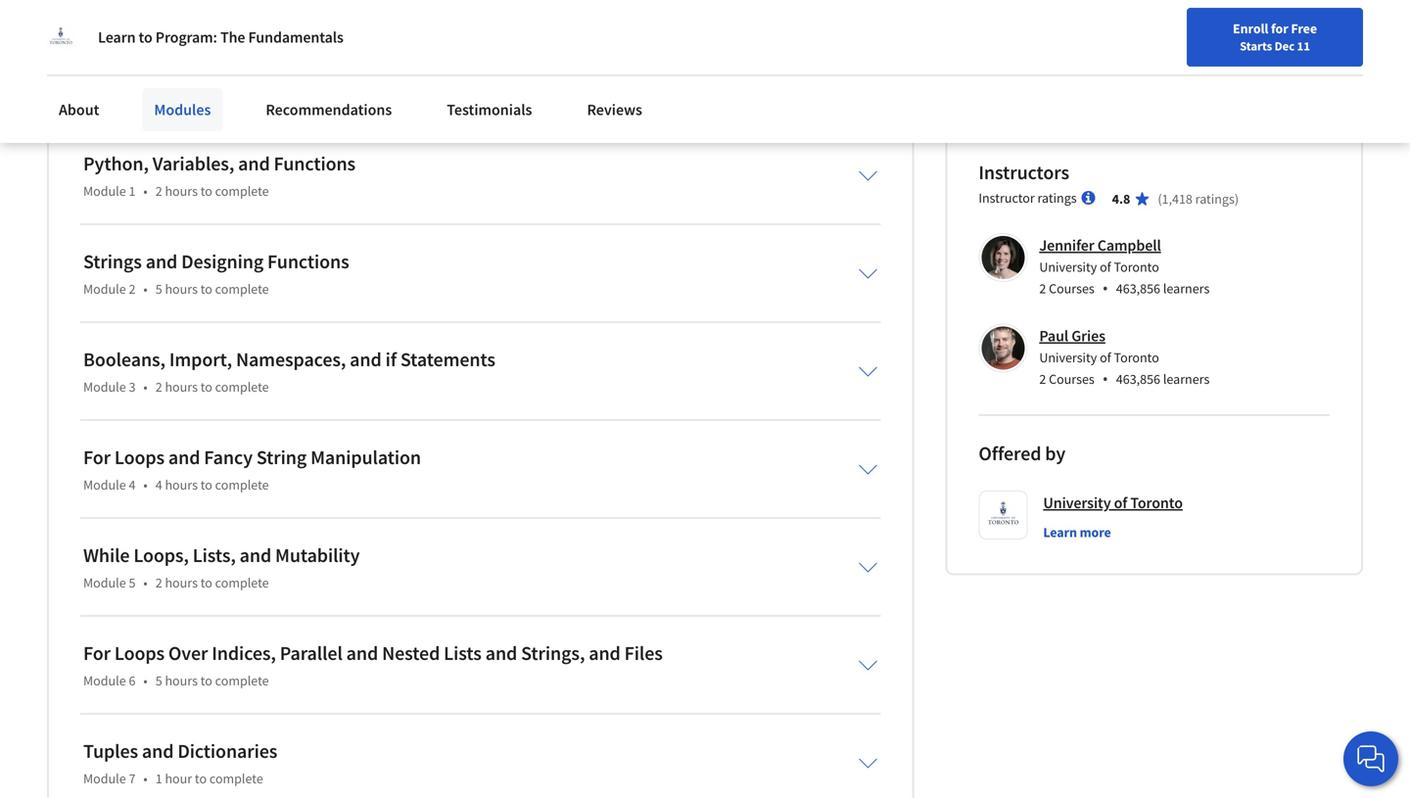 Task type: locate. For each thing, give the bounding box(es) containing it.
6 module from the top
[[83, 672, 126, 690]]

learn more button
[[1044, 523, 1112, 542]]

module
[[83, 182, 126, 200], [83, 280, 126, 298], [83, 378, 126, 396], [83, 476, 126, 494], [83, 574, 126, 592], [83, 672, 126, 690], [83, 770, 126, 788]]

learn for learn more
[[1044, 524, 1078, 541]]

introduces
[[47, 33, 115, 51]]

variables,
[[153, 152, 234, 176]]

2 down loops,
[[155, 574, 162, 592]]

functions down recommendations
[[274, 152, 356, 176]]

booleans,
[[83, 348, 166, 372]]

module inside "python, variables, and functions module 1 • 2 hours to complete"
[[83, 182, 126, 200]]

loops
[[115, 445, 165, 470], [115, 641, 165, 666]]

computer
[[418, 12, 480, 31]]

program:
[[156, 27, 217, 47]]

2 for from the top
[[83, 641, 111, 666]]

2 463,856 from the top
[[1117, 371, 1161, 388]]

1 vertical spatial learners
[[1164, 371, 1210, 388]]

)
[[1235, 190, 1239, 208]]

1 vertical spatial 463,856
[[1117, 371, 1161, 388]]

learn inside button
[[1044, 524, 1078, 541]]

recommendations link
[[254, 88, 404, 131]]

to down fancy
[[201, 476, 212, 494]]

module left '7'
[[83, 770, 126, 788]]

1 courses from the top
[[1049, 280, 1095, 298]]

5 module from the top
[[83, 574, 126, 592]]

2 hours from the top
[[165, 280, 198, 298]]

module down "python," at top
[[83, 182, 126, 200]]

tuples
[[83, 739, 138, 764]]

3 hours from the top
[[165, 378, 198, 396]]

fun
[[628, 33, 649, 51]]

1 horizontal spatial learn
[[1044, 524, 1078, 541]]

module down while
[[83, 574, 126, 592]]

functions inside "python, variables, and functions module 1 • 2 hours to complete"
[[274, 152, 356, 176]]

functions right designing
[[268, 250, 349, 274]]

complete down fancy
[[215, 476, 269, 494]]

1 vertical spatial loops
[[115, 641, 165, 666]]

course
[[746, 12, 789, 31]]

complete inside for loops and fancy string manipulation module 4 • 4 hours to complete
[[215, 476, 269, 494]]

university of toronto link
[[1044, 491, 1183, 515]]

courses
[[1049, 280, 1095, 298], [1049, 371, 1095, 388]]

modules
[[154, 100, 211, 120]]

coursera image
[[24, 16, 148, 47]]

• down loops,
[[143, 574, 148, 592]]

2 loops from the top
[[115, 641, 165, 666]]

and inside for loops and fancy string manipulation module 4 • 4 hours to complete
[[168, 445, 200, 470]]

2 inside while loops, lists, and mutability module 5 • 2 hours to complete
[[155, 574, 162, 592]]

complete down lists,
[[215, 574, 269, 592]]

463,856 for jennifer campbell
[[1117, 280, 1161, 298]]

to down variables,
[[201, 182, 212, 200]]

1 horizontal spatial the
[[119, 33, 140, 51]]

hours down designing
[[165, 280, 198, 298]]

0 vertical spatial 5
[[155, 280, 162, 298]]

0 vertical spatial for
[[83, 445, 111, 470]]

enroll
[[1233, 20, 1269, 37]]

testimonials link
[[435, 88, 544, 131]]

the down university of toronto icon
[[47, 53, 68, 72]]

screen
[[281, 12, 324, 31]]

learners inside paul gries university of toronto 2 courses • 463,856 learners
[[1164, 371, 1210, 388]]

2 module from the top
[[83, 280, 126, 298]]

5 down while
[[129, 574, 136, 592]]

1 vertical spatial 1
[[155, 770, 162, 788]]

463,856
[[1117, 280, 1161, 298], [1117, 371, 1161, 388]]

and up hour
[[142, 739, 174, 764]]

courses inside paul gries university of toronto 2 courses • 463,856 learners
[[1049, 371, 1095, 388]]

and right variables,
[[238, 152, 270, 176]]

0 vertical spatial courses
[[1049, 280, 1095, 298]]

of inside jennifer campbell university of toronto 2 courses • 463,856 learners
[[1100, 258, 1112, 276]]

python, variables, and functions module 1 • 2 hours to complete
[[83, 152, 356, 200]]

1 vertical spatial university
[[1040, 349, 1098, 367]]

1 vertical spatial courses
[[1049, 371, 1095, 388]]

and left files
[[589, 641, 621, 666]]

to down over
[[201, 672, 212, 690]]

• up booleans,
[[143, 280, 148, 298]]

loops for over
[[115, 641, 165, 666]]

the down every
[[119, 33, 140, 51]]

ratings down instructors
[[1038, 189, 1077, 207]]

7 module from the top
[[83, 770, 126, 788]]

loops down "3"
[[115, 445, 165, 470]]

enroll for free starts dec 11
[[1233, 20, 1318, 54]]

5 right 6
[[155, 672, 162, 690]]

2 right "3"
[[155, 378, 162, 396]]

4 up while
[[129, 476, 136, 494]]

2 down paul
[[1040, 371, 1047, 388]]

0 vertical spatial functions
[[274, 152, 356, 176]]

and right lists,
[[240, 543, 272, 568]]

complete down import,
[[215, 378, 269, 396]]

learn left more
[[1044, 524, 1078, 541]]

hours down over
[[165, 672, 198, 690]]

module inside the for loops over indices, parallel and nested lists and strings, and files module 6 • 5 hours to complete
[[83, 672, 126, 690]]

manipulation
[[311, 445, 421, 470]]

lists
[[444, 641, 482, 666]]

to down lists,
[[201, 574, 212, 592]]

2 4 from the left
[[155, 476, 162, 494]]

hours down loops,
[[165, 574, 198, 592]]

5 hours from the top
[[165, 574, 198, 592]]

• inside paul gries university of toronto 2 courses • 463,856 learners
[[1103, 369, 1109, 390]]

namespaces,
[[236, 348, 346, 372]]

1 module from the top
[[83, 182, 126, 200]]

university down paul gries 'link' at the right top of page
[[1040, 349, 1098, 367]]

module inside the strings and designing functions module 2 • 5 hours to complete
[[83, 280, 126, 298]]

• inside jennifer campbell university of toronto 2 courses • 463,856 learners
[[1103, 278, 1109, 299]]

functions
[[274, 152, 356, 176], [268, 250, 349, 274]]

loops,
[[134, 543, 189, 568]]

learn more
[[1044, 524, 1112, 541]]

1 vertical spatial 5
[[129, 574, 136, 592]]

1 vertical spatial for
[[83, 641, 111, 666]]

0 vertical spatial the
[[119, 33, 140, 51]]

2 down variables,
[[155, 182, 162, 200]]

hours down import,
[[165, 378, 198, 396]]

offered
[[979, 442, 1042, 466]]

463,856 inside jennifer campbell university of toronto 2 courses • 463,856 learners
[[1117, 280, 1161, 298]]

and left fancy
[[168, 445, 200, 470]]

0 horizontal spatial 4
[[129, 476, 136, 494]]

2
[[155, 182, 162, 200], [1040, 280, 1047, 298], [129, 280, 136, 298], [1040, 371, 1047, 388], [155, 378, 162, 396], [155, 574, 162, 592]]

there
[[355, 12, 389, 31]]

toronto for campbell
[[1114, 258, 1160, 276]]

to down designing
[[201, 280, 212, 298]]

• inside booleans, import, namespaces, and if statements module 3 • 2 hours to complete
[[143, 378, 148, 396]]

instructor ratings
[[979, 189, 1077, 207]]

module left 6
[[83, 672, 126, 690]]

toronto
[[1114, 258, 1160, 276], [1114, 349, 1160, 367], [1131, 493, 1183, 513]]

2 vertical spatial toronto
[[1131, 493, 1183, 513]]

free
[[1292, 20, 1318, 37]]

the
[[119, 33, 140, 51], [47, 53, 68, 72]]

modules link
[[142, 88, 223, 131]]

0 vertical spatial learn
[[98, 27, 136, 47]]

2 inside booleans, import, namespaces, and if statements module 3 • 2 hours to complete
[[155, 378, 162, 396]]

gries
[[1072, 326, 1106, 346]]

module up while
[[83, 476, 126, 494]]

11
[[1298, 38, 1311, 54]]

programming
[[345, 33, 433, 51]]

2 learners from the top
[[1164, 371, 1210, 388]]

5
[[155, 280, 162, 298], [129, 574, 136, 592], [155, 672, 162, 690]]

university for paul
[[1040, 349, 1098, 367]]

5 up booleans,
[[155, 280, 162, 298]]

hours inside the for loops over indices, parallel and nested lists and strings, and files module 6 • 5 hours to complete
[[165, 672, 198, 690]]

0 vertical spatial learners
[[1164, 280, 1210, 298]]

• right "3"
[[143, 378, 148, 396]]

strings and designing functions module 2 • 5 hours to complete
[[83, 250, 349, 298]]

2 vertical spatial 5
[[155, 672, 162, 690]]

learners for paul gries
[[1164, 371, 1210, 388]]

2 inside jennifer campbell university of toronto 2 courses • 463,856 learners
[[1040, 280, 1047, 298]]

courses inside jennifer campbell university of toronto 2 courses • 463,856 learners
[[1049, 280, 1095, 298]]

1 down "python," at top
[[129, 182, 136, 200]]

hours up loops,
[[165, 476, 198, 494]]

• down gries
[[1103, 369, 1109, 390]]

0 horizontal spatial learn
[[98, 27, 136, 47]]

and
[[212, 12, 237, 31], [436, 33, 461, 51], [653, 33, 677, 51], [238, 152, 270, 176], [146, 250, 178, 274], [350, 348, 382, 372], [168, 445, 200, 470], [240, 543, 272, 568], [346, 641, 378, 666], [486, 641, 518, 666], [589, 641, 621, 666], [142, 739, 174, 764]]

university
[[1040, 258, 1098, 276], [1040, 349, 1098, 367], [1044, 493, 1112, 513]]

for loops over indices, parallel and nested lists and strings, and files module 6 • 5 hours to complete
[[83, 641, 663, 690]]

to inside behind every mouse click and touch-screen tap, there is a computer program that makes things happen. this course introduces the fundamental building blocks of programming and teaches you how to write fun and useful programs using the python language.
[[575, 33, 589, 51]]

2 down the strings
[[129, 280, 136, 298]]

toronto inside paul gries university of toronto 2 courses • 463,856 learners
[[1114, 349, 1160, 367]]

recommendations
[[266, 100, 392, 120]]

1 463,856 from the top
[[1117, 280, 1161, 298]]

1 vertical spatial the
[[47, 53, 68, 72]]

and right "lists"
[[486, 641, 518, 666]]

1 learners from the top
[[1164, 280, 1210, 298]]

over
[[168, 641, 208, 666]]

complete down designing
[[215, 280, 269, 298]]

university up learn more button
[[1044, 493, 1112, 513]]

functions for strings and designing functions
[[268, 250, 349, 274]]

for for for loops over indices, parallel and nested lists and strings, and files
[[83, 641, 111, 666]]

toronto inside university of toronto link
[[1131, 493, 1183, 513]]

1
[[129, 182, 136, 200], [155, 770, 162, 788]]

1 vertical spatial learn
[[1044, 524, 1078, 541]]

module left "3"
[[83, 378, 126, 396]]

4 up loops,
[[155, 476, 162, 494]]

learners inside jennifer campbell university of toronto 2 courses • 463,856 learners
[[1164, 280, 1210, 298]]

0 vertical spatial toronto
[[1114, 258, 1160, 276]]

3 module from the top
[[83, 378, 126, 396]]

hours inside "python, variables, and functions module 1 • 2 hours to complete"
[[165, 182, 198, 200]]

more
[[1080, 524, 1112, 541]]

for for for loops and fancy string manipulation
[[83, 445, 111, 470]]

and right the strings
[[146, 250, 178, 274]]

and inside while loops, lists, and mutability module 5 • 2 hours to complete
[[240, 543, 272, 568]]

4 hours from the top
[[165, 476, 198, 494]]

university down jennifer
[[1040, 258, 1098, 276]]

0 vertical spatial 463,856
[[1117, 280, 1161, 298]]

university inside jennifer campbell university of toronto 2 courses • 463,856 learners
[[1040, 258, 1098, 276]]

toronto inside jennifer campbell university of toronto 2 courses • 463,856 learners
[[1114, 258, 1160, 276]]

complete inside the tuples and dictionaries module 7 • 1 hour to complete
[[210, 770, 263, 788]]

courses for paul
[[1049, 371, 1095, 388]]

2 up paul
[[1040, 280, 1047, 298]]

module inside booleans, import, namespaces, and if statements module 3 • 2 hours to complete
[[83, 378, 126, 396]]

1 vertical spatial toronto
[[1114, 349, 1160, 367]]

complete down dictionaries
[[210, 770, 263, 788]]

• up loops,
[[143, 476, 148, 494]]

courses down jennifer
[[1049, 280, 1095, 298]]

1 horizontal spatial 1
[[155, 770, 162, 788]]

loops for and
[[115, 445, 165, 470]]

hours inside while loops, lists, and mutability module 5 • 2 hours to complete
[[165, 574, 198, 592]]

offered by
[[979, 442, 1066, 466]]

for loops and fancy string manipulation module 4 • 4 hours to complete
[[83, 445, 421, 494]]

university inside paul gries university of toronto 2 courses • 463,856 learners
[[1040, 349, 1098, 367]]

loops inside the for loops over indices, parallel and nested lists and strings, and files module 6 • 5 hours to complete
[[115, 641, 165, 666]]

1 horizontal spatial 4
[[155, 476, 162, 494]]

4
[[129, 476, 136, 494], [155, 476, 162, 494]]

0 horizontal spatial 1
[[129, 182, 136, 200]]

463,856 for paul gries
[[1117, 371, 1161, 388]]

module down the strings
[[83, 280, 126, 298]]

None search field
[[279, 12, 603, 51]]

• right 6
[[143, 672, 148, 690]]

starts
[[1240, 38, 1273, 54]]

touch-
[[240, 12, 281, 31]]

1 vertical spatial functions
[[268, 250, 349, 274]]

1 for from the top
[[83, 445, 111, 470]]

of
[[328, 33, 341, 51], [1100, 258, 1112, 276], [1100, 349, 1112, 367], [1115, 493, 1128, 513]]

functions inside the strings and designing functions module 2 • 5 hours to complete
[[268, 250, 349, 274]]

string
[[257, 445, 307, 470]]

ratings
[[1038, 189, 1077, 207], [1196, 190, 1235, 208]]

0 vertical spatial university
[[1040, 258, 1098, 276]]

to inside "python, variables, and functions module 1 • 2 hours to complete"
[[201, 182, 212, 200]]

• down jennifer campbell link
[[1103, 278, 1109, 299]]

learn for learn to program: the fundamentals
[[98, 27, 136, 47]]

463,856 inside paul gries university of toronto 2 courses • 463,856 learners
[[1117, 371, 1161, 388]]

learn up python
[[98, 27, 136, 47]]

to right hour
[[195, 770, 207, 788]]

0 vertical spatial loops
[[115, 445, 165, 470]]

tuples and dictionaries module 7 • 1 hour to complete
[[83, 739, 278, 788]]

to down makes
[[575, 33, 589, 51]]

complete inside "python, variables, and functions module 1 • 2 hours to complete"
[[215, 182, 269, 200]]

paul
[[1040, 326, 1069, 346]]

6 hours from the top
[[165, 672, 198, 690]]

4 module from the top
[[83, 476, 126, 494]]

hours down variables,
[[165, 182, 198, 200]]

and inside booleans, import, namespaces, and if statements module 3 • 2 hours to complete
[[350, 348, 382, 372]]

2 inside "python, variables, and functions module 1 • 2 hours to complete"
[[155, 182, 162, 200]]

courses down paul gries 'link' at the right top of page
[[1049, 371, 1095, 388]]

click
[[181, 12, 209, 31]]

for
[[83, 445, 111, 470], [83, 641, 111, 666]]

and inside the tuples and dictionaries module 7 • 1 hour to complete
[[142, 739, 174, 764]]

1 left hour
[[155, 770, 162, 788]]

and left if at the top
[[350, 348, 382, 372]]

menu item
[[1036, 20, 1162, 83]]

1 inside "python, variables, and functions module 1 • 2 hours to complete"
[[129, 182, 136, 200]]

• down "python," at top
[[143, 182, 148, 200]]

5 inside while loops, lists, and mutability module 5 • 2 hours to complete
[[129, 574, 136, 592]]

0 vertical spatial 1
[[129, 182, 136, 200]]

loops up 6
[[115, 641, 165, 666]]

loops inside for loops and fancy string manipulation module 4 • 4 hours to complete
[[115, 445, 165, 470]]

for inside the for loops over indices, parallel and nested lists and strings, and files module 6 • 5 hours to complete
[[83, 641, 111, 666]]

how
[[544, 33, 572, 51]]

for inside for loops and fancy string manipulation module 4 • 4 hours to complete
[[83, 445, 111, 470]]

1 hours from the top
[[165, 182, 198, 200]]

1 loops from the top
[[115, 445, 165, 470]]

makes
[[572, 12, 614, 31]]

fundamental
[[143, 33, 226, 51]]

to down import,
[[201, 378, 212, 396]]

ratings right 1,418
[[1196, 190, 1235, 208]]

( 1,418 ratings )
[[1158, 190, 1239, 208]]

complete down variables,
[[215, 182, 269, 200]]

• right '7'
[[143, 770, 148, 788]]

2 courses from the top
[[1049, 371, 1095, 388]]

complete down indices,
[[215, 672, 269, 690]]



Task type: describe. For each thing, give the bounding box(es) containing it.
dec
[[1275, 38, 1295, 54]]

dictionaries
[[178, 739, 278, 764]]

write
[[592, 33, 624, 51]]

and right the fun on the left top of the page
[[653, 33, 677, 51]]

hour
[[165, 770, 192, 788]]

about
[[59, 100, 99, 120]]

1 4 from the left
[[129, 476, 136, 494]]

parallel
[[280, 641, 343, 666]]

happen.
[[660, 12, 713, 31]]

campbell
[[1098, 236, 1162, 255]]

university of toronto
[[1044, 493, 1183, 513]]

complete inside the strings and designing functions module 2 • 5 hours to complete
[[215, 280, 269, 298]]

1 horizontal spatial ratings
[[1196, 190, 1235, 208]]

behind every mouse click and touch-screen tap, there is a computer program that makes things happen. this course introduces the fundamental building blocks of programming and teaches you how to write fun and useful programs using the python language.
[[47, 12, 828, 72]]

useful
[[681, 33, 720, 51]]

• inside the strings and designing functions module 2 • 5 hours to complete
[[143, 280, 148, 298]]

instructor
[[979, 189, 1035, 207]]

if
[[386, 348, 397, 372]]

jennifer campbell image
[[982, 236, 1025, 279]]

jennifer campbell link
[[1040, 236, 1162, 255]]

2 inside the strings and designing functions module 2 • 5 hours to complete
[[129, 280, 136, 298]]

paul gries link
[[1040, 326, 1106, 346]]

python,
[[83, 152, 149, 176]]

about link
[[47, 88, 111, 131]]

and left 'nested'
[[346, 641, 378, 666]]

functions for python, variables, and functions
[[274, 152, 356, 176]]

to up "language."
[[139, 27, 152, 47]]

that
[[543, 12, 569, 31]]

hours inside for loops and fancy string manipulation module 4 • 4 hours to complete
[[165, 476, 198, 494]]

4.8
[[1113, 190, 1131, 208]]

while loops, lists, and mutability module 5 • 2 hours to complete
[[83, 543, 360, 592]]

complete inside the for loops over indices, parallel and nested lists and strings, and files module 6 • 5 hours to complete
[[215, 672, 269, 690]]

and inside "python, variables, and functions module 1 • 2 hours to complete"
[[238, 152, 270, 176]]

module inside the tuples and dictionaries module 7 • 1 hour to complete
[[83, 770, 126, 788]]

and inside the strings and designing functions module 2 • 5 hours to complete
[[146, 250, 178, 274]]

to inside while loops, lists, and mutability module 5 • 2 hours to complete
[[201, 574, 212, 592]]

using
[[790, 33, 824, 51]]

building
[[229, 33, 281, 51]]

python
[[72, 53, 117, 72]]

to inside for loops and fancy string manipulation module 4 • 4 hours to complete
[[201, 476, 212, 494]]

lists,
[[193, 543, 236, 568]]

tap,
[[327, 12, 351, 31]]

to inside booleans, import, namespaces, and if statements module 3 • 2 hours to complete
[[201, 378, 212, 396]]

fundamentals
[[248, 27, 344, 47]]

to inside the strings and designing functions module 2 • 5 hours to complete
[[201, 280, 212, 298]]

• inside the tuples and dictionaries module 7 • 1 hour to complete
[[143, 770, 148, 788]]

programs
[[724, 33, 786, 51]]

things
[[618, 12, 657, 31]]

booleans, import, namespaces, and if statements module 3 • 2 hours to complete
[[83, 348, 496, 396]]

show notifications image
[[1183, 24, 1206, 48]]

teaches
[[464, 33, 514, 51]]

language.
[[120, 53, 182, 72]]

courses for jennifer
[[1049, 280, 1095, 298]]

paul gries image
[[982, 327, 1025, 370]]

of inside paul gries university of toronto 2 courses • 463,856 learners
[[1100, 349, 1112, 367]]

for
[[1272, 20, 1289, 37]]

by
[[1046, 442, 1066, 466]]

• inside "python, variables, and functions module 1 • 2 hours to complete"
[[143, 182, 148, 200]]

nested
[[382, 641, 440, 666]]

fancy
[[204, 445, 253, 470]]

and down computer
[[436, 33, 461, 51]]

blocks
[[284, 33, 325, 51]]

module inside while loops, lists, and mutability module 5 • 2 hours to complete
[[83, 574, 126, 592]]

• inside for loops and fancy string manipulation module 4 • 4 hours to complete
[[143, 476, 148, 494]]

0 horizontal spatial the
[[47, 53, 68, 72]]

5 inside the strings and designing functions module 2 • 5 hours to complete
[[155, 280, 162, 298]]

mutability
[[275, 543, 360, 568]]

to inside the for loops over indices, parallel and nested lists and strings, and files module 6 • 5 hours to complete
[[201, 672, 212, 690]]

designing
[[181, 250, 264, 274]]

university of toronto image
[[47, 24, 74, 51]]

learn to program: the fundamentals
[[98, 27, 344, 47]]

2 inside paul gries university of toronto 2 courses • 463,856 learners
[[1040, 371, 1047, 388]]

university for jennifer
[[1040, 258, 1098, 276]]

to inside the tuples and dictionaries module 7 • 1 hour to complete
[[195, 770, 207, 788]]

files
[[625, 641, 663, 666]]

is
[[393, 12, 403, 31]]

hours inside booleans, import, namespaces, and if statements module 3 • 2 hours to complete
[[165, 378, 198, 396]]

instructors
[[979, 160, 1070, 185]]

1 inside the tuples and dictionaries module 7 • 1 hour to complete
[[155, 770, 162, 788]]

reviews
[[587, 100, 643, 120]]

7
[[129, 770, 136, 788]]

a
[[406, 12, 414, 31]]

jennifer campbell university of toronto 2 courses • 463,856 learners
[[1040, 236, 1210, 299]]

chat with us image
[[1356, 744, 1387, 775]]

• inside the for loops over indices, parallel and nested lists and strings, and files module 6 • 5 hours to complete
[[143, 672, 148, 690]]

this
[[717, 12, 743, 31]]

strings
[[83, 250, 142, 274]]

you
[[517, 33, 541, 51]]

reviews link
[[576, 88, 654, 131]]

the
[[220, 27, 245, 47]]

toronto for gries
[[1114, 349, 1160, 367]]

complete inside while loops, lists, and mutability module 5 • 2 hours to complete
[[215, 574, 269, 592]]

hours inside the strings and designing functions module 2 • 5 hours to complete
[[165, 280, 198, 298]]

indices,
[[212, 641, 276, 666]]

0 horizontal spatial ratings
[[1038, 189, 1077, 207]]

(
[[1158, 190, 1162, 208]]

mouse
[[134, 12, 178, 31]]

import,
[[169, 348, 232, 372]]

complete inside booleans, import, namespaces, and if statements module 3 • 2 hours to complete
[[215, 378, 269, 396]]

learners for jennifer campbell
[[1164, 280, 1210, 298]]

6
[[129, 672, 136, 690]]

of inside behind every mouse click and touch-screen tap, there is a computer program that makes things happen. this course introduces the fundamental building blocks of programming and teaches you how to write fun and useful programs using the python language.
[[328, 33, 341, 51]]

jennifer
[[1040, 236, 1095, 255]]

while
[[83, 543, 130, 568]]

• inside while loops, lists, and mutability module 5 • 2 hours to complete
[[143, 574, 148, 592]]

module inside for loops and fancy string manipulation module 4 • 4 hours to complete
[[83, 476, 126, 494]]

and right click
[[212, 12, 237, 31]]

program
[[484, 12, 539, 31]]

2 vertical spatial university
[[1044, 493, 1112, 513]]

statements
[[401, 348, 496, 372]]

5 inside the for loops over indices, parallel and nested lists and strings, and files module 6 • 5 hours to complete
[[155, 672, 162, 690]]

behind
[[47, 12, 92, 31]]



Task type: vqa. For each thing, say whether or not it's contained in the screenshot.


